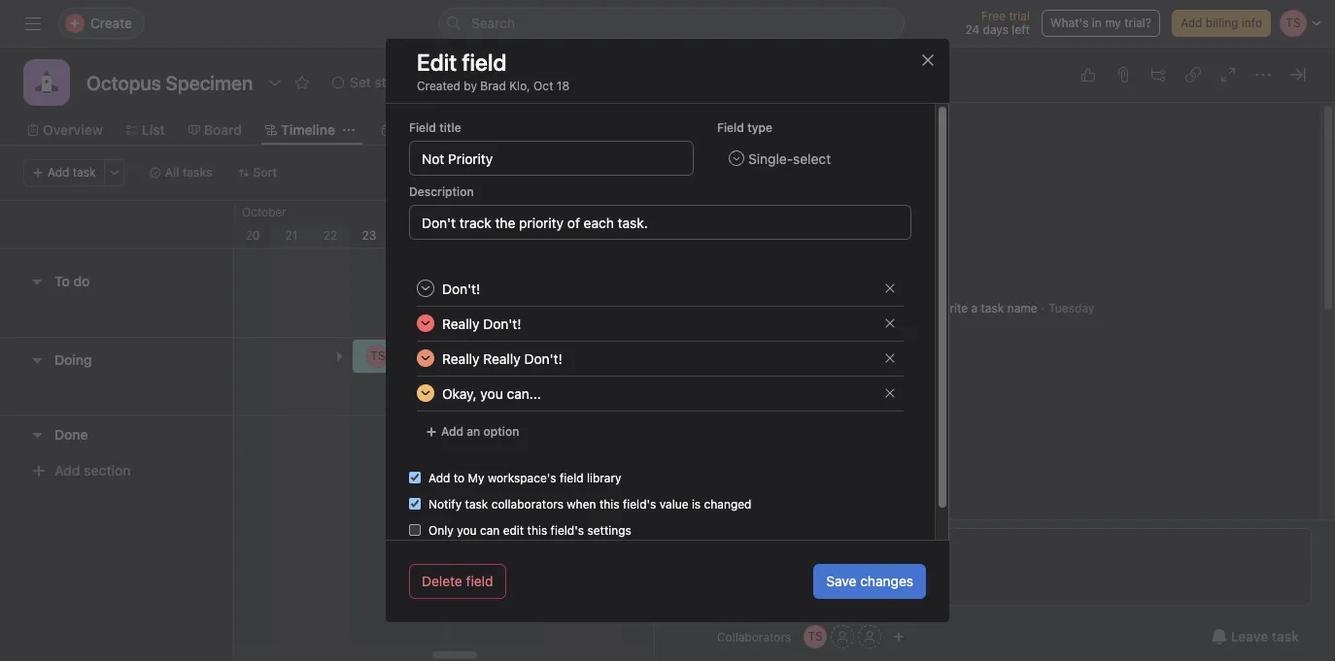 Task type: locate. For each thing, give the bounding box(es) containing it.
add down overview 'link'
[[48, 165, 69, 180]]

add or remove collaborators image
[[893, 632, 905, 643]]

species down the type
[[729, 138, 779, 155]]

field
[[409, 121, 436, 135], [717, 121, 744, 135]]

edit
[[503, 524, 524, 538]]

1 horizontal spatial identify species
[[678, 138, 779, 155]]

ts
[[371, 349, 385, 363], [686, 536, 701, 551], [808, 630, 823, 644]]

0 vertical spatial field
[[462, 49, 507, 76]]

1 vertical spatial identify
[[394, 349, 435, 363]]

ts button right collaborators
[[804, 626, 827, 649]]

0 vertical spatial this
[[600, 498, 620, 512]]

Type an option name field
[[434, 272, 877, 305], [434, 307, 877, 340], [434, 342, 877, 375], [434, 377, 877, 410]]

single-
[[748, 150, 793, 167]]

3 remove option image from the top
[[884, 353, 896, 364]]

save
[[826, 573, 857, 590]]

list
[[142, 121, 165, 138]]

field up when
[[560, 471, 584, 486]]

add subtask image
[[1151, 67, 1166, 83]]

field's
[[623, 498, 656, 512], [551, 524, 584, 538]]

field up brad
[[462, 49, 507, 76]]

0 vertical spatial identify species
[[678, 138, 779, 155]]

oct
[[534, 79, 553, 93]]

changed
[[704, 498, 752, 512]]

2 type an option name field from the top
[[434, 307, 877, 340]]

this up settings
[[600, 498, 620, 512]]

task right a
[[981, 301, 1004, 316]]

this
[[600, 498, 620, 512], [527, 524, 547, 538]]

field left title at the left top of the page
[[409, 121, 436, 135]]

1 horizontal spatial this
[[600, 498, 620, 512]]

identify
[[678, 138, 725, 155], [394, 349, 435, 363]]

board
[[204, 121, 242, 138]]

notify task collaborators when this field's value is changed
[[429, 498, 752, 512]]

full screen image
[[1221, 67, 1236, 83]]

0 horizontal spatial 24
[[401, 228, 415, 243]]

0 vertical spatial field's
[[623, 498, 656, 512]]

timeline link
[[265, 120, 335, 141]]

Add to My workspace's field library checkbox
[[409, 472, 421, 484]]

save changes
[[826, 573, 913, 590]]

value
[[660, 498, 689, 512]]

identify species link
[[678, 136, 779, 157]]

0 horizontal spatial species
[[438, 349, 482, 363]]

1 horizontal spatial field's
[[623, 498, 656, 512]]

Task Name text field
[[665, 161, 1297, 206]]

this right edit
[[527, 524, 547, 538]]

1 horizontal spatial species
[[729, 138, 779, 155]]

collapse task list for the section done image
[[29, 427, 45, 443]]

what's in my trial?
[[1050, 16, 1152, 30]]

dependencies
[[678, 302, 757, 317]]

24
[[965, 22, 980, 37], [401, 228, 415, 243]]

leave
[[1231, 629, 1268, 645]]

add inside button
[[1181, 16, 1203, 30]]

21
[[285, 228, 298, 243]]

0 horizontal spatial identify species
[[394, 349, 482, 363]]

hide inherited fields button
[[678, 339, 789, 357]]

1 field from the left
[[409, 121, 436, 135]]

add down done button
[[54, 463, 80, 479]]

identify species down field type
[[678, 138, 779, 155]]

add task button
[[23, 159, 105, 187]]

field's down when
[[551, 524, 584, 538]]

species left 3
[[438, 349, 482, 363]]

you
[[457, 524, 477, 538]]

copy task link image
[[1186, 67, 1201, 83]]

0 vertical spatial species
[[729, 138, 779, 155]]

an
[[467, 425, 480, 439]]

tuesday
[[1049, 301, 1095, 316]]

my
[[468, 471, 485, 486]]

type an option name field up study
[[434, 342, 877, 375]]

1 horizontal spatial 24
[[965, 22, 980, 37]]

workspace's
[[488, 471, 556, 486]]

add left billing
[[1181, 16, 1203, 30]]

inherited
[[707, 341, 755, 355]]

type an option name field up hide
[[434, 307, 877, 340]]

24 inside free trial 24 days left
[[965, 22, 980, 37]]

task inside the add task 'button'
[[73, 165, 96, 180]]

1 vertical spatial remove option image
[[884, 318, 896, 329]]

24 left days on the top
[[965, 22, 980, 37]]

1 horizontal spatial ts
[[686, 536, 701, 551]]

1 horizontal spatial field
[[717, 121, 744, 135]]

add left to
[[429, 471, 450, 486]]

add for add billing info
[[1181, 16, 1203, 30]]

task inside leave task button
[[1272, 629, 1299, 645]]

1 vertical spatial this
[[527, 524, 547, 538]]

dialog
[[655, 48, 1335, 662]]

task right the leave
[[1272, 629, 1299, 645]]

field's for settings
[[551, 524, 584, 538]]

cross-functional project plan link
[[678, 112, 838, 126]]

22
[[323, 228, 337, 243]]

notify
[[429, 498, 462, 512]]

0 vertical spatial remove option image
[[884, 283, 896, 294]]

identify left 3
[[394, 349, 435, 363]]

task down overview
[[73, 165, 96, 180]]

0 vertical spatial ts button
[[678, 529, 709, 560]]

plan
[[815, 112, 838, 126]]

ts button down is
[[678, 529, 709, 560]]

30
[[634, 228, 649, 243]]

add for add to my workspace's field library
[[429, 471, 450, 486]]

0 horizontal spatial field's
[[551, 524, 584, 538]]

None text field
[[82, 65, 258, 100], [409, 205, 912, 240], [82, 65, 258, 100], [409, 205, 912, 240]]

this for edit
[[527, 524, 547, 538]]

task down my
[[465, 498, 488, 512]]

edit
[[417, 49, 457, 76]]

add inside 'button'
[[48, 165, 69, 180]]

collaborators
[[491, 498, 564, 512]]

select
[[793, 150, 831, 167]]

2 vertical spatial remove option image
[[884, 353, 896, 364]]

remove option image for 4th type an option name field from the bottom of the page
[[884, 283, 896, 294]]

field for field title
[[409, 121, 436, 135]]

doing button
[[54, 343, 92, 378]]

field inside button
[[466, 573, 493, 590]]

write a task name
[[939, 301, 1037, 316]]

do
[[73, 273, 90, 290]]

2 field from the left
[[717, 121, 744, 135]]

free trial 24 days left
[[965, 9, 1030, 37]]

task
[[73, 165, 96, 180], [981, 301, 1004, 316], [465, 498, 488, 512], [1272, 629, 1299, 645]]

1 remove option image from the top
[[884, 283, 896, 294]]

field for edit
[[462, 49, 507, 76]]

type an option name field down 30 at left top
[[434, 272, 877, 305]]

0 horizontal spatial ts
[[371, 349, 385, 363]]

add
[[1181, 16, 1203, 30], [48, 165, 69, 180], [441, 425, 464, 439], [54, 463, 80, 479], [429, 471, 450, 486]]

add section button
[[23, 454, 139, 489]]

clear due date image
[[922, 264, 934, 276]]

field up identify species link
[[717, 121, 744, 135]]

delete
[[422, 573, 462, 590]]

ts button
[[678, 529, 709, 560], [804, 626, 827, 649]]

0 likes. click to like this task image
[[1081, 67, 1096, 83]]

done button
[[54, 417, 88, 452]]

Priority, Stage, Status… text field
[[409, 141, 694, 176]]

this for when
[[600, 498, 620, 512]]

hide
[[678, 341, 704, 355]]

info
[[1242, 16, 1262, 30]]

0 vertical spatial identify
[[678, 138, 725, 155]]

field's left value
[[623, 498, 656, 512]]

1 vertical spatial field's
[[551, 524, 584, 538]]

in
[[1092, 16, 1102, 30]]

0 vertical spatial 24
[[965, 22, 980, 37]]

field inside edit field created by brad klo, oct 18
[[462, 49, 507, 76]]

2 vertical spatial ts
[[808, 630, 823, 644]]

2 horizontal spatial ts
[[808, 630, 823, 644]]

board link
[[188, 120, 242, 141]]

add section
[[54, 463, 131, 479]]

1 vertical spatial identify species
[[394, 349, 482, 363]]

add left an
[[441, 425, 464, 439]]

25
[[440, 228, 454, 243]]

field type
[[717, 121, 773, 135]]

1 horizontal spatial ts button
[[804, 626, 827, 649]]

1 type an option name field from the top
[[434, 272, 877, 305]]

field right delete
[[466, 573, 493, 590]]

0 horizontal spatial this
[[527, 524, 547, 538]]

2 vertical spatial field
[[466, 573, 493, 590]]

identify down cross-
[[678, 138, 725, 155]]

identify species left 3
[[394, 349, 482, 363]]

add to starred image
[[295, 75, 310, 90]]

2 remove option image from the top
[[884, 318, 896, 329]]

task for leave task
[[1272, 629, 1299, 645]]

section
[[84, 463, 131, 479]]

26
[[479, 228, 493, 243]]

add an option button
[[417, 419, 528, 446]]

0 horizontal spatial identify
[[394, 349, 435, 363]]

calendar
[[397, 121, 455, 138]]

identify species inside main content
[[678, 138, 779, 155]]

search list box
[[438, 8, 905, 39]]

type an option name field down hide
[[434, 377, 877, 410]]

to do
[[54, 273, 90, 290]]

24 left '25'
[[401, 228, 415, 243]]

trial?
[[1125, 16, 1152, 30]]

0 horizontal spatial field
[[409, 121, 436, 135]]

specimen
[[896, 112, 950, 126]]

remove option image
[[884, 283, 896, 294], [884, 318, 896, 329], [884, 353, 896, 364]]

overview
[[43, 121, 103, 138]]

1 horizontal spatial identify
[[678, 138, 725, 155]]

search button
[[438, 8, 905, 39]]

ts right show subtasks for task identify species icon
[[371, 349, 385, 363]]

hide inherited fields
[[678, 341, 789, 355]]

identify species main content
[[665, 103, 1297, 662]]

3 type an option name field from the top
[[434, 342, 877, 375]]

delete field button
[[409, 565, 506, 600]]

ts right collaborators
[[808, 630, 823, 644]]

ts down is
[[686, 536, 701, 551]]



Task type: vqa. For each thing, say whether or not it's contained in the screenshot.
the bottommost the Add
no



Task type: describe. For each thing, give the bounding box(es) containing it.
29
[[595, 228, 610, 243]]

add to my workspace's field library
[[429, 471, 622, 486]]

to do button
[[54, 264, 90, 299]]

1 vertical spatial species
[[438, 349, 482, 363]]

what's
[[1050, 16, 1089, 30]]

leave task button
[[1199, 620, 1312, 655]]

status
[[698, 497, 733, 511]]

antartica study
[[522, 388, 607, 402]]

task for add task
[[73, 165, 96, 180]]

settings
[[587, 524, 632, 538]]

field's for value
[[623, 498, 656, 512]]

is
[[692, 498, 701, 512]]

only
[[429, 524, 454, 538]]

leftcount image
[[497, 351, 508, 362]]

18
[[557, 79, 570, 93]]

title
[[439, 121, 461, 135]]

4 type an option name field from the top
[[434, 377, 877, 410]]

doing
[[54, 352, 92, 368]]

1 vertical spatial field
[[560, 471, 584, 486]]

by
[[464, 79, 477, 93]]

name
[[1007, 301, 1037, 316]]

add for add task
[[48, 165, 69, 180]]

28
[[556, 228, 571, 243]]

octopus
[[846, 112, 893, 126]]

study
[[575, 388, 607, 402]]

3
[[486, 349, 493, 363]]

add task
[[48, 165, 96, 180]]

changes
[[860, 573, 913, 590]]

to
[[54, 273, 70, 290]]

task for notify task collaborators when this field's value is changed
[[465, 498, 488, 512]]

free
[[982, 9, 1006, 23]]

klo,
[[509, 79, 530, 93]]

can
[[480, 524, 500, 538]]

dialog containing identify species
[[655, 48, 1335, 662]]

functional
[[715, 112, 770, 126]]

species inside main content
[[729, 138, 779, 155]]

close details image
[[1291, 67, 1306, 83]]

1 vertical spatial ts button
[[804, 626, 827, 649]]

trial
[[1009, 9, 1030, 23]]

octopus specimen link
[[846, 112, 950, 126]]

save changes button
[[814, 565, 926, 600]]

antartica
[[522, 388, 572, 402]]

Only you can edit this field's settings checkbox
[[409, 525, 421, 536]]

overview link
[[27, 120, 103, 141]]

identify inside main content
[[678, 138, 725, 155]]

field title
[[409, 121, 461, 135]]

add for add an option
[[441, 425, 464, 439]]

show subtasks for task antartica study image
[[489, 390, 500, 401]]

task inside "identify species" main content
[[981, 301, 1004, 316]]

1 vertical spatial ts
[[686, 536, 701, 551]]

search
[[471, 15, 515, 31]]

fields
[[759, 341, 789, 355]]

assignee
[[678, 224, 728, 239]]

field for field type
[[717, 121, 744, 135]]

cross-functional project plan octopus specimen
[[678, 112, 950, 126]]

edit field created by brad klo, oct 18
[[417, 49, 570, 93]]

23
[[362, 228, 376, 243]]

collapse task list for the section to do image
[[29, 274, 45, 290]]

0 horizontal spatial ts button
[[678, 529, 709, 560]]

left
[[1012, 22, 1030, 37]]

done
[[54, 426, 88, 443]]

to
[[454, 471, 465, 486]]

collapse task list for the section doing image
[[29, 353, 45, 368]]

add for add section
[[54, 463, 80, 479]]

description
[[409, 185, 474, 199]]

single-select
[[748, 150, 831, 167]]

field for delete
[[466, 573, 493, 590]]

rocket image
[[35, 71, 58, 94]]

add billing info button
[[1172, 10, 1271, 37]]

billing
[[1206, 16, 1239, 30]]

leave task
[[1231, 629, 1299, 645]]

created
[[417, 79, 461, 93]]

calendar link
[[382, 120, 455, 141]]

remove option image for 3rd type an option name field from the top of the page
[[884, 353, 896, 364]]

only you can edit this field's settings
[[429, 524, 632, 538]]

add an option
[[441, 425, 519, 439]]

collaborators
[[717, 630, 791, 645]]

delete field
[[422, 573, 493, 590]]

Notify task collaborators when this field's value is changed checkbox
[[409, 499, 421, 510]]

remove option image for 2nd type an option name field from the top
[[884, 318, 896, 329]]

add billing info
[[1181, 16, 1262, 30]]

timeline
[[281, 121, 335, 138]]

show subtasks for task identify species image
[[333, 351, 345, 362]]

type
[[747, 121, 773, 135]]

remove option image
[[884, 388, 896, 399]]

cross-
[[678, 112, 715, 126]]

write
[[939, 301, 968, 316]]

a
[[971, 301, 978, 316]]

20
[[245, 228, 260, 243]]

days
[[983, 22, 1009, 37]]

close image
[[920, 52, 936, 68]]

0 vertical spatial ts
[[371, 349, 385, 363]]

1 vertical spatial 24
[[401, 228, 415, 243]]



